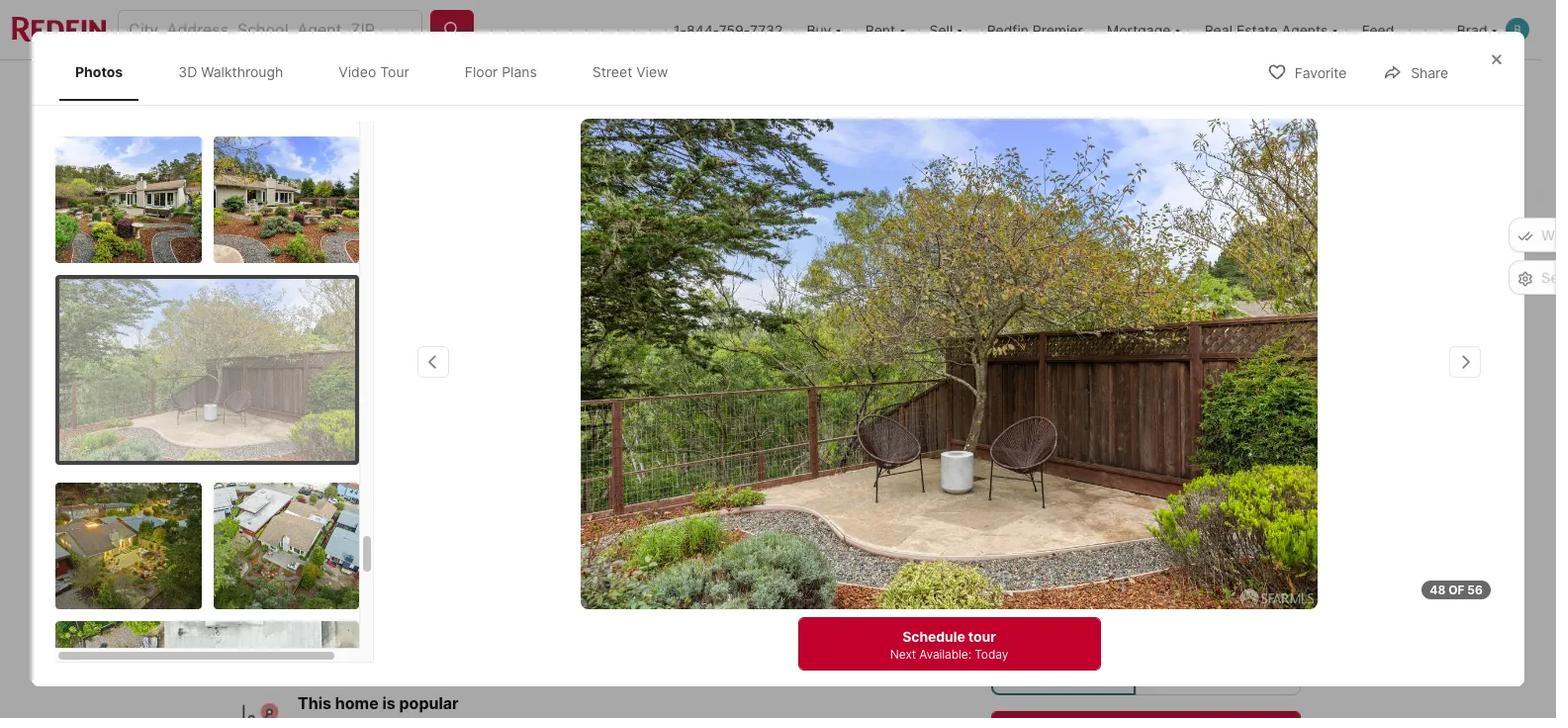 Task type: locate. For each thing, give the bounding box(es) containing it.
3d inside button
[[301, 430, 320, 447]]

tab down 7732
[[777, 64, 875, 112]]

0 horizontal spatial tour
[[968, 628, 996, 645]]

1 vertical spatial tour
[[968, 628, 996, 645]]

tour inside schedule tour next available: today
[[968, 628, 996, 645]]

go tour this home
[[991, 499, 1189, 526]]

dialog
[[32, 0, 1524, 718]]

popular
[[399, 693, 459, 713]]

street
[[592, 63, 632, 80], [730, 430, 771, 447]]

video
[[339, 63, 376, 80]]

1 vertical spatial 3d
[[301, 430, 320, 447]]

2
[[1235, 560, 1253, 594], [601, 583, 616, 610]]

walkthrough inside button
[[323, 430, 409, 447]]

feed button
[[1350, 0, 1445, 59]]

-
[[328, 501, 334, 517]]

1 vertical spatial floor
[[587, 430, 621, 447]]

0 vertical spatial walkthrough
[[201, 63, 283, 80]]

tour in person list box
[[991, 644, 1301, 695]]

1 horizontal spatial plans
[[624, 430, 661, 447]]

3d inside tab
[[178, 63, 197, 80]]

tour up tuesday
[[1028, 499, 1074, 526]]

3d
[[178, 63, 197, 80], [301, 430, 320, 447]]

plans inside button
[[624, 430, 661, 447]]

next
[[890, 647, 916, 662]]

1 horizontal spatial 3d
[[301, 430, 320, 447]]

64 crags ct, san francisco, ca 94131 image
[[240, 116, 983, 475], [991, 116, 1301, 291], [991, 299, 1301, 475]]

tab up the 3pm
[[358, 64, 469, 112]]

tour
[[1028, 499, 1074, 526], [968, 628, 996, 645]]

1 vertical spatial street
[[730, 430, 771, 447]]

nov inside thursday 2 nov
[[1231, 597, 1257, 611]]

2 tab from the left
[[618, 64, 777, 112]]

san
[[342, 537, 370, 557]]

plans inside tab
[[502, 63, 537, 80]]

photos
[[1221, 430, 1268, 447]]

tab down 844-
[[618, 64, 777, 112]]

,
[[333, 537, 338, 557]]

1 horizontal spatial tour
[[1028, 499, 1074, 526]]

walkthrough down 'city, address, school, agent, zip' search field
[[201, 63, 283, 80]]

/mo
[[319, 615, 344, 632]]

1 horizontal spatial street view
[[730, 430, 808, 447]]

None button
[[1003, 531, 1093, 624], [1101, 532, 1191, 623], [1199, 532, 1289, 623], [1003, 531, 1093, 624], [1101, 532, 1191, 623], [1199, 532, 1289, 623]]

0 vertical spatial tour
[[1028, 499, 1074, 526]]

feed
[[1362, 21, 1394, 38]]

0 horizontal spatial floor
[[465, 63, 498, 80]]

0 horizontal spatial walkthrough
[[201, 63, 283, 80]]

1 vertical spatial tour
[[1032, 662, 1059, 677]]

active link
[[338, 501, 387, 517]]

3d walkthrough
[[178, 63, 283, 80], [301, 430, 409, 447]]

property details tab list
[[240, 60, 891, 112]]

3d up sale
[[301, 430, 320, 447]]

oct
[[1035, 597, 1061, 611]]

3d right photos
[[178, 63, 197, 80]]

0 vertical spatial home
[[1127, 499, 1189, 526]]

go
[[991, 499, 1022, 526]]

map entry image
[[829, 499, 961, 630]]

1pm
[[347, 138, 371, 152]]

baths link
[[601, 613, 644, 633]]

tour
[[380, 63, 409, 80], [1032, 662, 1059, 677]]

1 horizontal spatial share
[[1411, 65, 1448, 81]]

floor plans
[[465, 63, 537, 80], [587, 430, 661, 447]]

walkthrough for the '3d walkthrough' button
[[323, 430, 409, 447]]

floor
[[465, 63, 498, 80], [587, 430, 621, 447]]

street view
[[592, 63, 668, 80], [730, 430, 808, 447]]

floor plans tab
[[449, 47, 553, 96]]

this
[[298, 693, 331, 713]]

7732
[[750, 21, 783, 38]]

plans
[[502, 63, 537, 80], [624, 430, 661, 447]]

1 horizontal spatial floor
[[587, 430, 621, 447]]

1 vertical spatial 3d walkthrough
[[301, 430, 409, 447]]

0 vertical spatial street
[[592, 63, 632, 80]]

available:
[[919, 647, 971, 662]]

photos
[[75, 63, 123, 80]]

2 baths
[[601, 583, 644, 633]]

0 horizontal spatial nov
[[1133, 597, 1159, 611]]

2 up baths
[[601, 583, 616, 610]]

0 horizontal spatial plans
[[502, 63, 537, 80]]

$11,642
[[269, 615, 319, 632]]

home up wednesday
[[1127, 499, 1189, 526]]

tab list
[[55, 44, 704, 100]]

tour inside option
[[1032, 662, 1059, 677]]

redfin premier
[[987, 21, 1083, 38]]

tab
[[358, 64, 469, 112], [618, 64, 777, 112], [777, 64, 875, 112]]

3d for the '3d walkthrough' button
[[301, 430, 320, 447]]

1 horizontal spatial walkthrough
[[323, 430, 409, 447]]

tab list containing photos
[[55, 44, 704, 100]]

tour for schedule
[[968, 628, 996, 645]]

street view inside button
[[730, 430, 808, 447]]

City, Address, School, Agent, ZIP search field
[[118, 10, 422, 49]]

wednesday
[[1109, 543, 1183, 558]]

crags
[[265, 537, 311, 557]]

1 vertical spatial walkthrough
[[323, 430, 409, 447]]

0 vertical spatial floor
[[465, 63, 498, 80]]

details
[[552, 79, 595, 96]]

0 vertical spatial street view
[[592, 63, 668, 80]]

3d walkthrough inside tab
[[178, 63, 283, 80]]

redfin premier button
[[975, 0, 1095, 59]]

nov down 1
[[1133, 597, 1159, 611]]

0 vertical spatial floor plans
[[465, 63, 537, 80]]

1-
[[674, 21, 687, 38]]

1 horizontal spatial view
[[774, 430, 808, 447]]

francisco
[[375, 537, 447, 557]]

share
[[1411, 65, 1448, 81], [1247, 79, 1284, 95]]

1 vertical spatial home
[[335, 693, 379, 713]]

tuesday
[[1021, 543, 1075, 558]]

pre-
[[376, 615, 405, 632]]

$1,595,000
[[240, 583, 369, 610]]

1 horizontal spatial floor plans
[[587, 430, 661, 447]]

0 horizontal spatial street view
[[592, 63, 668, 80]]

0 horizontal spatial 2
[[601, 583, 616, 610]]

1 horizontal spatial nov
[[1231, 597, 1257, 611]]

home left is
[[335, 693, 379, 713]]

0 horizontal spatial view
[[636, 63, 668, 80]]

64 crags ct image
[[581, 119, 1318, 609]]

0 horizontal spatial 3d
[[178, 63, 197, 80]]

0 vertical spatial 3d
[[178, 63, 197, 80]]

0 horizontal spatial share
[[1247, 79, 1284, 95]]

1 horizontal spatial tour
[[1032, 662, 1059, 677]]

walkthrough
[[201, 63, 283, 80], [323, 430, 409, 447]]

1 horizontal spatial 2
[[1235, 560, 1253, 594]]

31
[[1032, 560, 1065, 594]]

video tour tab
[[323, 47, 425, 96]]

3d walkthrough down 'city, address, school, agent, zip' search field
[[178, 63, 283, 80]]

redfin
[[987, 21, 1029, 38]]

option
[[1135, 644, 1301, 695]]

1-844-759-7732
[[674, 21, 783, 38]]

wednesday 1 nov
[[1109, 543, 1183, 611]]

3d walkthrough inside button
[[301, 430, 409, 447]]

1 vertical spatial view
[[774, 430, 808, 447]]

1 vertical spatial street view
[[730, 430, 808, 447]]

3d walkthrough up active link
[[301, 430, 409, 447]]

0 horizontal spatial 3d walkthrough
[[178, 63, 283, 80]]

tour left the in on the bottom right of the page
[[1032, 662, 1059, 677]]

tour in person option
[[991, 644, 1135, 695]]

tour for go
[[1028, 499, 1074, 526]]

2 inside 2 baths
[[601, 583, 616, 610]]

1 nov from the left
[[1133, 597, 1159, 611]]

2 down thursday
[[1235, 560, 1253, 594]]

1 horizontal spatial 3d walkthrough
[[301, 430, 409, 447]]

3d walkthrough tab
[[162, 47, 299, 96]]

0 vertical spatial 3d walkthrough
[[178, 63, 283, 80]]

0 horizontal spatial floor plans
[[465, 63, 537, 80]]

property details tab
[[469, 64, 618, 112]]

1 vertical spatial floor plans
[[587, 430, 661, 447]]

walkthrough up active link
[[323, 430, 409, 447]]

street view button
[[685, 419, 825, 459]]

share inside dialog
[[1411, 65, 1448, 81]]

1 horizontal spatial street
[[730, 430, 771, 447]]

0 vertical spatial tour
[[380, 63, 409, 80]]

image image
[[55, 136, 201, 263], [213, 136, 359, 263], [59, 278, 355, 460], [55, 482, 201, 609], [213, 482, 359, 609]]

$1,595,000 est. $11,642 /mo get pre-approved
[[240, 583, 469, 632]]

view
[[636, 63, 668, 80], [774, 430, 808, 447]]

0 vertical spatial plans
[[502, 63, 537, 80]]

to
[[374, 138, 391, 152]]

1 vertical spatial plans
[[624, 430, 661, 447]]

tour right video
[[380, 63, 409, 80]]

share left favorite at the right
[[1247, 79, 1284, 95]]

nov
[[1133, 597, 1159, 611], [1231, 597, 1257, 611]]

walkthrough inside tab
[[201, 63, 283, 80]]

2 nov from the left
[[1231, 597, 1257, 611]]

nov inside wednesday 1 nov
[[1133, 597, 1159, 611]]

walkthrough for tab list containing photos
[[201, 63, 283, 80]]

0 vertical spatial view
[[636, 63, 668, 80]]

0 horizontal spatial tour
[[380, 63, 409, 80]]

0 horizontal spatial street
[[592, 63, 632, 80]]

video tour
[[339, 63, 409, 80]]

home
[[1127, 499, 1189, 526], [335, 693, 379, 713]]

3d walkthrough for the '3d walkthrough' button
[[301, 430, 409, 447]]

tuesday 31 oct
[[1021, 543, 1075, 611]]

share down feed 'button'
[[1411, 65, 1448, 81]]

tour up 'today' on the bottom right of page
[[968, 628, 996, 645]]

nov down thursday
[[1231, 597, 1257, 611]]

open
[[264, 138, 297, 152]]

est.
[[240, 615, 265, 632]]



Task type: vqa. For each thing, say whether or not it's contained in the screenshot.
leftmost parking
no



Task type: describe. For each thing, give the bounding box(es) containing it.
photos tab
[[59, 47, 139, 96]]

property details
[[491, 79, 595, 96]]

premier
[[1033, 21, 1083, 38]]

user photo image
[[1506, 18, 1529, 42]]

ft
[[720, 613, 735, 633]]

1
[[1139, 560, 1153, 594]]

0 horizontal spatial share button
[[1202, 66, 1301, 106]]

for
[[258, 501, 286, 517]]

of
[[1448, 583, 1465, 597]]

thursday
[[1212, 543, 1276, 558]]

55 photos button
[[1156, 419, 1285, 459]]

floor plans button
[[542, 419, 678, 459]]

floor plans inside floor plans button
[[587, 430, 661, 447]]

3pm
[[393, 138, 420, 152]]

1-844-759-7732 link
[[674, 21, 783, 38]]

2 inside thursday 2 nov
[[1235, 560, 1253, 594]]

759-
[[719, 21, 750, 38]]

nov for 1
[[1133, 597, 1159, 611]]

approved
[[405, 615, 469, 632]]

floor inside tab
[[465, 63, 498, 80]]

2,113
[[696, 583, 752, 610]]

0 horizontal spatial home
[[335, 693, 379, 713]]

street view inside tab
[[592, 63, 668, 80]]

street view tab
[[577, 47, 684, 96]]

street inside button
[[730, 430, 771, 447]]

tour in person
[[1032, 662, 1116, 677]]

view inside button
[[774, 430, 808, 447]]

48 of 56
[[1430, 583, 1483, 597]]

active
[[338, 501, 387, 517]]

sale
[[290, 501, 324, 517]]

favorite
[[1295, 65, 1347, 81]]

for sale - active
[[258, 501, 387, 517]]

schedule
[[902, 628, 965, 645]]

baths
[[601, 613, 644, 633]]

open today, 1pm to 3pm link
[[240, 116, 983, 479]]

in
[[1062, 662, 1072, 677]]

1 tab from the left
[[358, 64, 469, 112]]

844-
[[687, 21, 719, 38]]

today
[[975, 647, 1008, 662]]

1 horizontal spatial share button
[[1366, 52, 1465, 92]]

1 horizontal spatial home
[[1127, 499, 1189, 526]]

56
[[1467, 583, 1483, 597]]

street inside tab
[[592, 63, 632, 80]]

property
[[491, 79, 548, 96]]

sq
[[696, 613, 715, 633]]

3d walkthrough for tab list containing photos
[[178, 63, 283, 80]]

open today, 1pm to 3pm
[[264, 138, 420, 152]]

schedule tour next available: today
[[890, 628, 1008, 662]]

floor inside button
[[587, 430, 621, 447]]

55 photos
[[1201, 430, 1268, 447]]

submit search image
[[442, 20, 462, 40]]

dialog containing photos
[[32, 0, 1524, 718]]

get
[[348, 615, 373, 632]]

thursday 2 nov
[[1212, 543, 1276, 611]]

2,113 sq ft
[[696, 583, 752, 633]]

favorite button
[[1250, 52, 1363, 92]]

floor plans inside floor plans tab
[[465, 63, 537, 80]]

3d walkthrough button
[[256, 419, 426, 459]]

55
[[1201, 430, 1218, 447]]

tour inside tab
[[380, 63, 409, 80]]

today,
[[300, 138, 344, 152]]

this home is popular
[[298, 693, 459, 713]]

3 tab from the left
[[777, 64, 875, 112]]

nov for 2
[[1231, 597, 1257, 611]]

get pre-approved link
[[348, 615, 469, 632]]

64
[[240, 537, 262, 557]]

48
[[1430, 583, 1446, 597]]

is
[[382, 693, 395, 713]]

this
[[1079, 499, 1121, 526]]

64 crags ct , san francisco
[[240, 537, 447, 557]]

3d for tab list containing photos
[[178, 63, 197, 80]]

view inside tab
[[636, 63, 668, 80]]

person
[[1075, 662, 1116, 677]]

ct
[[315, 537, 333, 557]]

next image
[[1277, 562, 1309, 593]]



